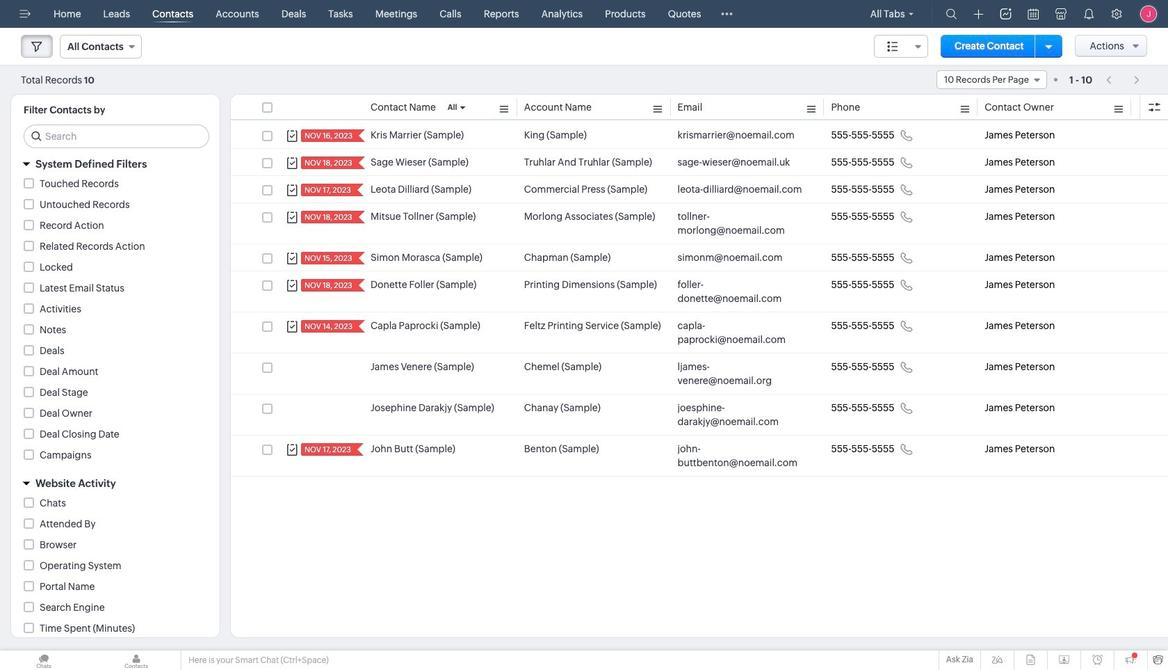 Task type: describe. For each thing, give the bounding box(es) containing it.
configure settings image
[[1112, 8, 1123, 19]]

marketplace image
[[1056, 8, 1067, 19]]

chats image
[[0, 651, 88, 670]]

search image
[[947, 8, 958, 19]]

sales motivator image
[[1001, 8, 1012, 19]]

contacts image
[[93, 651, 180, 670]]

calendar image
[[1029, 8, 1040, 19]]



Task type: vqa. For each thing, say whether or not it's contained in the screenshot.
YOUR
no



Task type: locate. For each thing, give the bounding box(es) containing it.
notifications image
[[1084, 8, 1095, 19]]

quick actions image
[[975, 9, 984, 19]]



